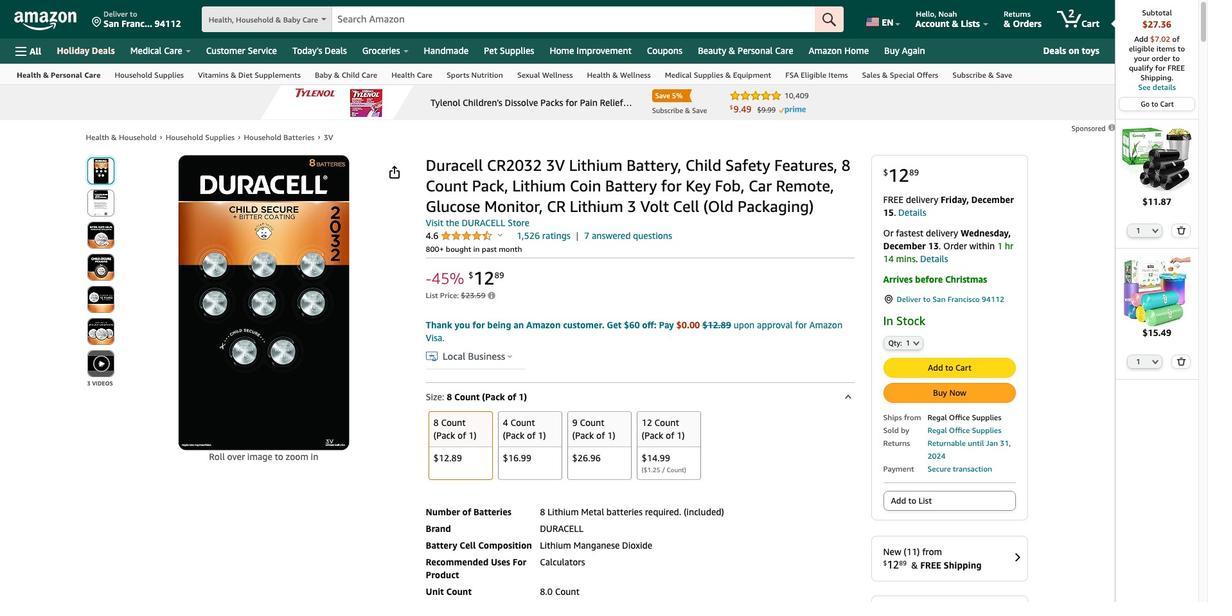 Task type: describe. For each thing, give the bounding box(es) containing it.
en link
[[859, 3, 906, 35]]

0 horizontal spatial list
[[426, 291, 438, 300]]

4.6 button
[[426, 230, 503, 242]]

1 horizontal spatial batteries
[[474, 507, 512, 517]]

san for san franc... 94112‌
[[103, 18, 119, 29]]

medical for medical care
[[130, 45, 162, 56]]

of inside 8 count (pack of 1)
[[458, 430, 466, 441]]

lithium up calculators
[[540, 540, 571, 551]]

dropdown image
[[1153, 360, 1159, 365]]

popover image inside local business button
[[508, 355, 512, 358]]

new (11) from $ 12 89
[[884, 547, 942, 572]]

uses
[[491, 557, 510, 568]]

$15.49
[[1143, 327, 1172, 338]]

duracell cr2032 3v lithium battery, child safety features, 8 count pack, lithium coin battery for key fob, car remote, glucose monitor, cr lithium 3 volt cell (old packaging) image
[[178, 155, 350, 451]]

buy again link
[[877, 42, 933, 60]]

household down vitamins & diet supplements
[[244, 132, 282, 142]]

to up buy now
[[946, 363, 954, 373]]

household down household supplies at the top
[[119, 132, 157, 142]]

product
[[426, 570, 459, 580]]

31,
[[1000, 439, 1011, 448]]

1 vertical spatial household supplies link
[[166, 132, 235, 142]]

lithium up coin at the left
[[569, 156, 623, 174]]

home improvement
[[550, 45, 632, 56]]

$27.36
[[1143, 19, 1172, 30]]

eligible
[[801, 70, 827, 80]]

metal
[[581, 507, 604, 517]]

returns & orders
[[1004, 9, 1042, 29]]

duracell cr2032 3v lithium battery, child safety features, 8 count pack, lithium coin battery for key fob, car remote, glucose monitor, cr lithium 3 volt cell (old packaging) visit the duracell store
[[426, 156, 851, 228]]

of up 4
[[508, 391, 516, 402]]

amazon right an
[[527, 319, 561, 330]]

see details link
[[1122, 82, 1192, 92]]

subscribe & save link
[[946, 64, 1020, 84]]

free inside of eligible items to your order to qualify for free shipping.
[[1168, 63, 1185, 73]]

8 right size:
[[447, 391, 452, 402]]

(pack for 4 count (pack of 1)
[[503, 430, 525, 441]]

1 vertical spatial $12.89
[[434, 452, 462, 463]]

hommaly 1.2 gallon 240 pcs small black trash bags, strong garbage bags, bathroom trash can bin liners unscented, mini plastic bags for office, waste basket liner, fit 3,4.5,6 liters, 0.5,0.8,1,1.2 gal image
[[1122, 125, 1193, 195]]

0 vertical spatial household supplies link
[[108, 64, 191, 84]]

arrives
[[884, 274, 913, 285]]

& inside search box
[[276, 15, 281, 24]]

cr2032
[[487, 156, 542, 174]]

1 hr 14 mins
[[884, 240, 1014, 264]]

office inside regal office supplies returns
[[949, 426, 970, 435]]

being
[[487, 319, 511, 330]]

local
[[443, 350, 466, 362]]

2 › from the left
[[238, 132, 241, 141]]

1 vertical spatial .
[[939, 240, 941, 251]]

medical for medical supplies & equipment
[[665, 70, 692, 80]]

pack,
[[472, 177, 508, 195]]

1 left dropdown icon
[[1137, 358, 1141, 366]]

deals for today's deals
[[325, 45, 347, 56]]

(11)
[[904, 547, 920, 558]]

1 inside 1 hr 14 mins
[[998, 240, 1003, 251]]

8.0
[[540, 586, 553, 597]]

1 vertical spatial dropdown image
[[914, 341, 920, 346]]

december for friday, december 15
[[972, 194, 1014, 205]]

Buy Now submit
[[884, 384, 1015, 403]]

sports nutrition
[[447, 70, 503, 80]]

secure
[[928, 464, 951, 474]]

care down groceries
[[362, 70, 377, 80]]

| 7 answered questions 800+ bought in past month
[[426, 230, 672, 254]]

3v inside health & household › household supplies › household batteries › 3v
[[324, 132, 333, 142]]

brand
[[426, 523, 451, 534]]

supplies inside regal office supplies returns
[[972, 426, 1002, 435]]

to right order
[[1173, 53, 1180, 63]]

groceries link
[[355, 42, 416, 60]]

list inside option
[[919, 496, 932, 506]]

to right go
[[1152, 100, 1159, 108]]

13
[[929, 240, 939, 251]]

care up household supplies at the top
[[164, 45, 182, 56]]

1 horizontal spatial duracell
[[540, 523, 584, 534]]

until
[[968, 439, 984, 448]]

89 inside $ 12 89
[[910, 167, 919, 178]]

cr
[[547, 197, 566, 215]]

buy for buy again
[[885, 45, 900, 56]]

you
[[455, 319, 470, 330]]

home improvement link
[[542, 42, 639, 60]]

supplies inside ships from regal office supplies sold by
[[972, 413, 1002, 423]]

add for add to list
[[891, 496, 906, 506]]

8 inside duracell cr2032 3v lithium battery, child safety features, 8 count pack, lithium coin battery for key fob, car remote, glucose monitor, cr lithium 3 volt cell (old packaging) visit the duracell store
[[842, 156, 851, 174]]

1 vertical spatial battery
[[426, 540, 457, 551]]

thank
[[426, 319, 452, 330]]

0 vertical spatial details
[[899, 207, 927, 218]]

safety
[[726, 156, 770, 174]]

89 inside -45% $ 12 89
[[495, 270, 504, 280]]

Add to List submit
[[884, 492, 1015, 511]]

& free shipping
[[912, 560, 982, 571]]

monitor,
[[485, 197, 543, 215]]

12 inside new (11) from $ 12 89
[[887, 559, 899, 572]]

count right size:
[[454, 391, 480, 402]]

(pack for 9 count (pack of 1)
[[572, 430, 594, 441]]

deliver for san franc... 94112‌
[[103, 9, 128, 19]]

& for subscribe & save
[[989, 70, 994, 80]]

sales
[[862, 70, 880, 80]]

to inside option
[[909, 496, 917, 506]]

hr
[[1005, 240, 1014, 251]]

12 count (pack of 1)
[[642, 417, 685, 441]]

remote,
[[776, 177, 834, 195]]

1.2 gallon/330pcs strong trash bags colorful clear garbage bags by teivio, bathroom trash can bin liners, small plastic bags for home office kitchen, multicolor image
[[1122, 256, 1193, 327]]

0 horizontal spatial in
[[311, 451, 318, 462]]

1,526
[[517, 230, 540, 241]]

go
[[1141, 100, 1150, 108]]

home inside home improvement link
[[550, 45, 574, 56]]

of right 'number' at left bottom
[[463, 507, 471, 517]]

within
[[970, 240, 995, 251]]

45%
[[432, 269, 464, 287]]

glucose
[[426, 197, 480, 215]]

to down "before"
[[923, 294, 931, 304]]

save
[[996, 70, 1013, 80]]

or fastest delivery
[[884, 228, 961, 238]]

count for 12 count (pack of 1)
[[655, 417, 679, 428]]

health for health care
[[392, 70, 415, 80]]

supplies inside health & household › household supplies › household batteries › 3v
[[205, 132, 235, 142]]

business
[[468, 350, 505, 362]]

1 vertical spatial delivery
[[926, 228, 959, 238]]

visa.
[[426, 332, 445, 343]]

december for wednesday, december 13
[[884, 240, 926, 251]]

health & wellness
[[587, 70, 651, 80]]

sexual wellness
[[517, 70, 573, 80]]

regal office supplies link
[[928, 426, 1002, 435]]

8 left metal
[[540, 507, 545, 517]]

lithium down coin at the left
[[570, 197, 624, 215]]

baby & child care
[[315, 70, 377, 80]]

1 horizontal spatial $12.89
[[703, 319, 732, 330]]

& for health & household › household supplies › household batteries › 3v
[[111, 132, 117, 142]]

nutrition
[[472, 70, 503, 80]]

all
[[30, 45, 41, 56]]

groceries
[[362, 45, 400, 56]]

en
[[882, 17, 894, 28]]

1 left delete icon
[[1137, 226, 1141, 234]]

count inside duracell cr2032 3v lithium battery, child safety features, 8 count pack, lithium coin battery for key fob, car remote, glucose monitor, cr lithium 3 volt cell (old packaging) visit the duracell store
[[426, 177, 468, 195]]

to right items
[[1178, 44, 1186, 53]]

for right "you"
[[473, 319, 485, 330]]

cell inside duracell cr2032 3v lithium battery, child safety features, 8 count pack, lithium coin battery for key fob, car remote, glucose monitor, cr lithium 3 volt cell (old packaging) visit the duracell store
[[673, 197, 700, 215]]

0 horizontal spatial .
[[894, 207, 896, 218]]

from inside ships from regal office supplies sold by
[[904, 413, 921, 423]]

all button
[[10, 39, 47, 64]]

2 vertical spatial free
[[921, 560, 942, 571]]

12 up free delivery
[[888, 165, 910, 186]]

care down handmade link
[[417, 70, 433, 80]]

deals for holiday deals
[[92, 45, 115, 56]]

lithium left metal
[[548, 507, 579, 517]]

amazon home
[[809, 45, 869, 56]]

holiday deals
[[57, 45, 115, 56]]

personal for beauty
[[738, 45, 773, 56]]

amazon image
[[14, 12, 76, 31]]

pet supplies
[[484, 45, 534, 56]]

1 vertical spatial baby
[[315, 70, 332, 80]]

care inside search box
[[303, 15, 318, 24]]

duracell inside duracell cr2032 3v lithium battery, child safety features, 8 count pack, lithium coin battery for key fob, car remote, glucose monitor, cr lithium 3 volt cell (old packaging) visit the duracell store
[[462, 217, 505, 228]]

count for 8.0 count
[[555, 586, 580, 597]]

medical supplies & equipment
[[665, 70, 771, 80]]

add $7.02
[[1135, 34, 1173, 44]]

1 horizontal spatial .
[[916, 253, 918, 264]]

number
[[426, 507, 460, 517]]

14
[[884, 253, 894, 264]]

9 count (pack of 1)
[[572, 417, 616, 441]]

child inside navigation navigation
[[342, 70, 360, 80]]

holiday deals link
[[49, 42, 123, 60]]

1 vertical spatial . details
[[916, 253, 948, 264]]

lithium up cr
[[512, 177, 566, 195]]

hello, noah
[[916, 9, 957, 19]]

1 right qty:
[[906, 339, 910, 347]]

calculators
[[540, 557, 585, 568]]

15
[[884, 207, 894, 218]]

battery inside duracell cr2032 3v lithium battery, child safety features, 8 count pack, lithium coin battery for key fob, car remote, glucose monitor, cr lithium 3 volt cell (old packaging) visit the duracell store
[[605, 177, 657, 195]]

1 › from the left
[[160, 132, 162, 141]]

1 vertical spatial 3
[[87, 380, 90, 387]]

batteries inside health & household › household supplies › household batteries › 3v
[[284, 132, 315, 142]]

care up fsa
[[775, 45, 794, 56]]

& for beauty & personal care
[[729, 45, 736, 56]]

& for vitamins & diet supplements
[[231, 70, 236, 80]]

holiday
[[57, 45, 89, 56]]

fastest
[[896, 228, 924, 238]]

$23.59
[[461, 291, 486, 300]]

medical care link
[[123, 42, 198, 60]]

4
[[503, 417, 508, 428]]

list price: $23.59
[[426, 291, 486, 300]]

add for add $7.02
[[1135, 34, 1149, 44]]

deals on toys link
[[1038, 42, 1105, 59]]

3v link
[[324, 132, 333, 142]]

office inside ships from regal office supplies sold by
[[949, 413, 970, 423]]

from inside new (11) from $ 12 89
[[923, 547, 942, 558]]

Add to Cart submit
[[884, 359, 1015, 378]]

1) for 8 count (pack of 1)
[[469, 430, 477, 441]]

beauty
[[698, 45, 727, 56]]

duracell
[[426, 156, 483, 174]]

for inside of eligible items to your order to qualify for free shipping.
[[1156, 63, 1166, 73]]

upon
[[734, 319, 755, 330]]



Task type: locate. For each thing, give the bounding box(es) containing it.
supplies up jan
[[972, 426, 1002, 435]]

0 horizontal spatial san
[[103, 18, 119, 29]]

1 horizontal spatial december
[[972, 194, 1014, 205]]

baby inside search box
[[283, 15, 301, 24]]

1 horizontal spatial baby
[[315, 70, 332, 80]]

1 vertical spatial list
[[919, 496, 932, 506]]

0 horizontal spatial returns
[[884, 439, 910, 448]]

cell down "key"
[[673, 197, 700, 215]]

packaging)
[[738, 197, 814, 215]]

2 horizontal spatial deals
[[1044, 45, 1067, 56]]

of inside 4 count (pack of 1)
[[527, 430, 536, 441]]

supplies
[[500, 45, 534, 56], [154, 70, 184, 80], [694, 70, 724, 80], [205, 132, 235, 142], [972, 413, 1002, 423], [972, 426, 1002, 435]]

key
[[686, 177, 711, 195]]

1) for 9 count (pack of 1)
[[607, 430, 616, 441]]

1 vertical spatial 3v
[[546, 156, 565, 174]]

1 horizontal spatial from
[[923, 547, 942, 558]]

count right 4
[[511, 417, 535, 428]]

1) inside the 12 count (pack of 1)
[[677, 430, 685, 441]]

0 horizontal spatial home
[[550, 45, 574, 56]]

8 count (pack of 1)
[[434, 417, 477, 441]]

personal inside "link"
[[51, 70, 82, 80]]

(pack for 8 count (pack of 1)
[[434, 430, 455, 441]]

& for baby & child care
[[334, 70, 340, 80]]

supplies down "beauty"
[[694, 70, 724, 80]]

child
[[342, 70, 360, 80], [686, 156, 722, 174]]

batteries up composition
[[474, 507, 512, 517]]

0 horizontal spatial medical
[[130, 45, 162, 56]]

0 vertical spatial details link
[[899, 207, 927, 218]]

popover image right business
[[508, 355, 512, 358]]

eligible
[[1129, 44, 1155, 53]]

supplies right pet
[[500, 45, 534, 56]]

navigation navigation
[[0, 0, 1200, 602]]

1 home from the left
[[550, 45, 574, 56]]

12 inside the 12 count (pack of 1)
[[642, 417, 652, 428]]

0 vertical spatial deliver
[[103, 9, 128, 19]]

buy for buy now
[[933, 388, 948, 398]]

1 vertical spatial personal
[[51, 70, 82, 80]]

zoom
[[286, 451, 308, 462]]

0 vertical spatial popover image
[[498, 233, 503, 237]]

$26.96
[[572, 452, 601, 463]]

1 horizontal spatial dropdown image
[[1153, 228, 1159, 233]]

None submit
[[815, 6, 844, 32], [88, 158, 113, 184], [88, 190, 113, 216], [88, 222, 113, 248], [1173, 224, 1190, 237], [88, 255, 113, 280], [88, 287, 113, 312], [88, 319, 113, 345], [88, 351, 113, 377], [1173, 356, 1190, 369], [429, 412, 492, 479], [499, 412, 562, 479], [568, 412, 631, 479], [637, 412, 700, 479], [815, 6, 844, 32], [88, 158, 113, 184], [88, 190, 113, 216], [88, 222, 113, 248], [1173, 224, 1190, 237], [88, 255, 113, 280], [88, 287, 113, 312], [88, 319, 113, 345], [88, 351, 113, 377], [1173, 356, 1190, 369], [429, 412, 492, 479], [499, 412, 562, 479], [568, 412, 631, 479], [637, 412, 700, 479]]

94112‌ for san francisco 94112‌
[[982, 294, 1005, 304]]

count for 9 count (pack of 1)
[[580, 417, 605, 428]]

1 vertical spatial office
[[949, 426, 970, 435]]

1 horizontal spatial child
[[686, 156, 722, 174]]

health for health & personal care
[[17, 70, 41, 80]]

1 vertical spatial details
[[921, 253, 948, 264]]

0 horizontal spatial duracell
[[462, 217, 505, 228]]

1 vertical spatial $
[[469, 270, 474, 280]]

0 vertical spatial $12.89
[[703, 319, 732, 330]]

of
[[1173, 34, 1180, 44], [508, 391, 516, 402], [458, 430, 466, 441], [527, 430, 536, 441], [597, 430, 605, 441], [666, 430, 675, 441], [463, 507, 471, 517]]

& inside "link"
[[43, 70, 49, 80]]

buy inside navigation navigation
[[885, 45, 900, 56]]

for right the approval at right bottom
[[795, 319, 807, 330]]

noah
[[939, 9, 957, 19]]

1 horizontal spatial cell
[[673, 197, 700, 215]]

12 up $23.59
[[474, 267, 495, 289]]

today's deals
[[292, 45, 347, 56]]

regal inside regal office supplies returns
[[928, 426, 947, 435]]

0 horizontal spatial 89
[[495, 270, 504, 280]]

add inside navigation navigation
[[1135, 34, 1149, 44]]

1 vertical spatial batteries
[[474, 507, 512, 517]]

care down holiday deals 'link'
[[84, 70, 101, 80]]

count up $14.99
[[655, 417, 679, 428]]

fsa eligible items link
[[779, 64, 855, 84]]

$ down the new
[[884, 560, 887, 567]]

1 vertical spatial medical
[[665, 70, 692, 80]]

san inside deliver to san franc... 94112‌
[[103, 18, 119, 29]]

1 horizontal spatial battery
[[605, 177, 657, 195]]

count inside 4 count (pack of 1)
[[511, 417, 535, 428]]

friday, december 15
[[884, 194, 1014, 218]]

to down 'payment'
[[909, 496, 917, 506]]

child inside duracell cr2032 3v lithium battery, child safety features, 8 count pack, lithium coin battery for key fob, car remote, glucose monitor, cr lithium 3 volt cell (old packaging) visit the duracell store
[[686, 156, 722, 174]]

delete image
[[1177, 358, 1186, 366]]

0 horizontal spatial cell
[[460, 540, 476, 551]]

customer service
[[206, 45, 277, 56]]

health inside "link"
[[17, 70, 41, 80]]

deliver inside deliver to san franc... 94112‌
[[103, 9, 128, 19]]

1 vertical spatial deliver
[[897, 294, 921, 304]]

deliver for san francisco 94112‌
[[897, 294, 921, 304]]

volt
[[641, 197, 669, 215]]

amazon up fsa eligible items link
[[809, 45, 842, 56]]

2 vertical spatial .
[[916, 253, 918, 264]]

of inside 9 count (pack of 1)
[[597, 430, 605, 441]]

1 vertical spatial 89
[[495, 270, 504, 280]]

thank you for being an amazon customer. get $60 off: pay $0.00 $12.89
[[426, 319, 732, 330]]

3 inside duracell cr2032 3v lithium battery, child safety features, 8 count pack, lithium coin battery for key fob, car remote, glucose monitor, cr lithium 3 volt cell (old packaging) visit the duracell store
[[628, 197, 637, 215]]

1 wellness from the left
[[542, 70, 573, 80]]

battery
[[605, 177, 657, 195], [426, 540, 457, 551]]

12 down selected size is 8 count (pack of 1). tap to collapse. element
[[642, 417, 652, 428]]

1 vertical spatial 94112‌
[[982, 294, 1005, 304]]

roll over image to zoom in
[[209, 451, 318, 462]]

secure transaction button
[[928, 463, 993, 474]]

0 horizontal spatial battery
[[426, 540, 457, 551]]

1 vertical spatial regal
[[928, 426, 947, 435]]

1 horizontal spatial 94112‌
[[982, 294, 1005, 304]]

Add to List radio
[[884, 491, 1016, 511]]

1 horizontal spatial popover image
[[508, 355, 512, 358]]

89 down (11)
[[899, 560, 907, 567]]

vitamins
[[198, 70, 229, 80]]

& for health & wellness
[[613, 70, 618, 80]]

94112‌ right "francisco"
[[982, 294, 1005, 304]]

see details
[[1139, 82, 1176, 92]]

count up the glucose
[[426, 177, 468, 195]]

add inside option
[[891, 496, 906, 506]]

in right 'zoom'
[[311, 451, 318, 462]]

of down size: 8 count (pack of 1)
[[458, 430, 466, 441]]

count right 8.0
[[555, 586, 580, 597]]

Health, Household & Baby Care search field
[[202, 6, 844, 33]]

$ inside new (11) from $ 12 89
[[884, 560, 887, 567]]

count for unit count
[[446, 586, 472, 597]]

details link down free delivery
[[899, 207, 927, 218]]

94112‌ inside deliver to san franc... 94112‌
[[155, 18, 181, 29]]

batteries
[[607, 507, 643, 517]]

leave feedback on sponsored ad element
[[1072, 124, 1117, 132]]

2 office from the top
[[949, 426, 970, 435]]

cell up recommended
[[460, 540, 476, 551]]

94112‌ for san franc... 94112‌
[[155, 18, 181, 29]]

-45% $ 12 89
[[426, 267, 504, 289]]

deliver up the holiday deals
[[103, 9, 128, 19]]

for inside upon approval for amazon visa.
[[795, 319, 807, 330]]

count for 4 count (pack of 1)
[[511, 417, 535, 428]]

& inside returns & orders
[[1004, 18, 1011, 29]]

1 regal from the top
[[928, 413, 947, 423]]

0 vertical spatial battery
[[605, 177, 657, 195]]

subtotal $27.36
[[1142, 8, 1172, 30]]

subscribe & save
[[953, 70, 1013, 80]]

1 deals from the left
[[92, 45, 115, 56]]

1 vertical spatial cart
[[1161, 100, 1174, 108]]

order
[[944, 240, 967, 251]]

(pack inside 8 count (pack of 1)
[[434, 430, 455, 441]]

count inside the 12 count (pack of 1)
[[655, 417, 679, 428]]

1 vertical spatial december
[[884, 240, 926, 251]]

by
[[901, 426, 910, 435]]

add up buy now
[[928, 363, 943, 373]]

december up the mins
[[884, 240, 926, 251]]

december inside the wednesday, december 13
[[884, 240, 926, 251]]

health, household & baby care
[[209, 15, 318, 24]]

pet supplies link
[[476, 42, 542, 60]]

popover image inside 4.6 button
[[498, 233, 503, 237]]

3 deals from the left
[[1044, 45, 1067, 56]]

pay
[[659, 319, 674, 330]]

0 vertical spatial san
[[103, 18, 119, 29]]

sports nutrition link
[[440, 64, 510, 84]]

see
[[1139, 82, 1151, 92]]

1 horizontal spatial deliver
[[897, 294, 921, 304]]

health for health & wellness
[[587, 70, 611, 80]]

store
[[508, 217, 530, 228]]

medical up household supplies at the top
[[130, 45, 162, 56]]

household inside search box
[[236, 15, 274, 24]]

details link down 13 on the right top of the page
[[921, 253, 948, 264]]

0 vertical spatial .
[[894, 207, 896, 218]]

deals inside deals on toys "link"
[[1044, 45, 1067, 56]]

in stock
[[884, 314, 926, 328]]

2 horizontal spatial 89
[[910, 167, 919, 178]]

9
[[572, 417, 578, 428]]

sponsored link
[[1072, 122, 1117, 135]]

of inside of eligible items to your order to qualify for free shipping.
[[1173, 34, 1180, 44]]

800+
[[426, 244, 444, 254]]

free
[[1168, 63, 1185, 73], [884, 194, 904, 205], [921, 560, 942, 571]]

$ up $23.59
[[469, 270, 474, 280]]

1 vertical spatial popover image
[[508, 355, 512, 358]]

1) for 4 count (pack of 1)
[[538, 430, 546, 441]]

duracell up 4.6 button
[[462, 217, 505, 228]]

1) inside 9 count (pack of 1)
[[607, 430, 616, 441]]

of inside the 12 count (pack of 1)
[[666, 430, 675, 441]]

answered
[[592, 230, 631, 241]]

0 vertical spatial office
[[949, 413, 970, 423]]

san left franc...
[[103, 18, 119, 29]]

2 regal from the top
[[928, 426, 947, 435]]

sales & special offers link
[[855, 64, 946, 84]]

cart right 2
[[1082, 18, 1100, 29]]

0 horizontal spatial from
[[904, 413, 921, 423]]

dropdown image
[[1153, 228, 1159, 233], [914, 341, 920, 346]]

0 horizontal spatial batteries
[[284, 132, 315, 142]]

3v inside duracell cr2032 3v lithium battery, child safety features, 8 count pack, lithium coin battery for key fob, car remote, glucose monitor, cr lithium 3 volt cell (old packaging) visit the duracell store
[[546, 156, 565, 174]]

to inside deliver to san franc... 94112‌
[[130, 9, 137, 19]]

deals right the holiday
[[92, 45, 115, 56]]

returns inside regal office supplies returns
[[884, 439, 910, 448]]

$7.02
[[1151, 34, 1171, 44]]

delivery down $ 12 89
[[906, 194, 939, 205]]

1 horizontal spatial personal
[[738, 45, 773, 56]]

& for sales & special offers
[[882, 70, 888, 80]]

2 vertical spatial 89
[[899, 560, 907, 567]]

for inside duracell cr2032 3v lithium battery, child safety features, 8 count pack, lithium coin battery for key fob, car remote, glucose monitor, cr lithium 3 volt cell (old packaging) visit the duracell store
[[661, 177, 682, 195]]

89 inside new (11) from $ 12 89
[[899, 560, 907, 567]]

1 horizontal spatial home
[[845, 45, 869, 56]]

subtotal
[[1142, 8, 1172, 17]]

buy left again
[[885, 45, 900, 56]]

bought
[[446, 244, 471, 254]]

2 horizontal spatial .
[[939, 240, 941, 251]]

supplies up 'regal office supplies' link
[[972, 413, 1002, 423]]

deals inside holiday deals 'link'
[[92, 45, 115, 56]]

1 horizontal spatial buy
[[933, 388, 948, 398]]

$12.89 down 8 count (pack of 1)
[[434, 452, 462, 463]]

1) for 12 count (pack of 1)
[[677, 430, 685, 441]]

battery down brand
[[426, 540, 457, 551]]

› left household batteries link
[[238, 132, 241, 141]]

medical down the "coupons" link
[[665, 70, 692, 80]]

1 horizontal spatial 3v
[[546, 156, 565, 174]]

1 horizontal spatial ›
[[238, 132, 241, 141]]

add for add to cart
[[928, 363, 943, 373]]

0 horizontal spatial child
[[342, 70, 360, 80]]

to up the medical care
[[130, 9, 137, 19]]

free left shipping
[[921, 560, 942, 571]]

(pack inside the 12 count (pack of 1)
[[642, 430, 664, 441]]

home up the sales
[[845, 45, 869, 56]]

account & lists
[[916, 18, 980, 29]]

supplies down medical care link
[[154, 70, 184, 80]]

0 vertical spatial buy
[[885, 45, 900, 56]]

new
[[884, 547, 902, 558]]

(pack down 4
[[503, 430, 525, 441]]

1 office from the top
[[949, 413, 970, 423]]

videos
[[92, 380, 113, 387]]

the
[[446, 217, 459, 228]]

cart down 'details'
[[1161, 100, 1174, 108]]

to left 'zoom'
[[275, 451, 283, 462]]

toys
[[1082, 45, 1100, 56]]

0 horizontal spatial free
[[884, 194, 904, 205]]

1 vertical spatial returns
[[884, 439, 910, 448]]

94112‌
[[155, 18, 181, 29], [982, 294, 1005, 304]]

0 horizontal spatial december
[[884, 240, 926, 251]]

2 horizontal spatial add
[[1135, 34, 1149, 44]]

wednesday, december 13
[[884, 228, 1011, 251]]

in
[[884, 314, 894, 328]]

household right health & household link
[[166, 132, 203, 142]]

3v right household batteries link
[[324, 132, 333, 142]]

0 vertical spatial free
[[1168, 63, 1185, 73]]

household supplies link down vitamins
[[166, 132, 235, 142]]

& for returns & orders
[[1004, 18, 1011, 29]]

health & wellness link
[[580, 64, 658, 84]]

2
[[1069, 7, 1075, 20]]

89 up free delivery
[[910, 167, 919, 178]]

care inside "link"
[[84, 70, 101, 80]]

child down the today's deals link
[[342, 70, 360, 80]]

past
[[482, 244, 497, 254]]

1 vertical spatial duracell
[[540, 523, 584, 534]]

personal up equipment
[[738, 45, 773, 56]]

to
[[130, 9, 137, 19], [1178, 44, 1186, 53], [1173, 53, 1180, 63], [1152, 100, 1159, 108], [923, 294, 931, 304], [946, 363, 954, 373], [275, 451, 283, 462], [909, 496, 917, 506]]

popover image
[[498, 233, 503, 237], [508, 355, 512, 358]]

san down the arrives before christmas
[[933, 294, 946, 304]]

› right health & household link
[[160, 132, 162, 141]]

Search Amazon text field
[[332, 7, 815, 31]]

details down 13 on the right top of the page
[[921, 253, 948, 264]]

$ up free delivery
[[884, 167, 888, 178]]

for right qualify
[[1156, 63, 1166, 73]]

deliver
[[103, 9, 128, 19], [897, 294, 921, 304]]

free up 15
[[884, 194, 904, 205]]

$ inside $ 12 89
[[884, 167, 888, 178]]

0 vertical spatial personal
[[738, 45, 773, 56]]

(pack down 9
[[572, 430, 594, 441]]

(included)
[[684, 507, 724, 517]]

ships from regal office supplies sold by
[[884, 413, 1002, 435]]

1 horizontal spatial returns
[[1004, 9, 1031, 19]]

personal for health
[[51, 70, 82, 80]]

$ inside -45% $ 12 89
[[469, 270, 474, 280]]

amazon inside navigation navigation
[[809, 45, 842, 56]]

secure transaction
[[928, 464, 993, 474]]

delivery
[[906, 194, 939, 205], [926, 228, 959, 238]]

get
[[607, 319, 622, 330]]

1 horizontal spatial 3
[[628, 197, 637, 215]]

manganese
[[574, 540, 620, 551]]

supplies left household batteries link
[[205, 132, 235, 142]]

of up $26.96
[[597, 430, 605, 441]]

1 vertical spatial from
[[923, 547, 942, 558]]

& inside health & household › household supplies › household batteries › 3v
[[111, 132, 117, 142]]

3 › from the left
[[318, 132, 320, 141]]

0 horizontal spatial 3
[[87, 380, 90, 387]]

3v right cr2032
[[546, 156, 565, 174]]

cart for go to cart
[[1161, 100, 1174, 108]]

. details down 13 on the right top of the page
[[916, 253, 948, 264]]

0 vertical spatial 3v
[[324, 132, 333, 142]]

1) inside 4 count (pack of 1)
[[538, 430, 546, 441]]

december inside friday, december 15
[[972, 194, 1014, 205]]

customer
[[206, 45, 245, 56]]

care up today's
[[303, 15, 318, 24]]

regal office supplies returns
[[884, 426, 1002, 448]]

2 vertical spatial cart
[[956, 363, 972, 373]]

(pack for 12 count (pack of 1)
[[642, 430, 664, 441]]

(pack inside 9 count (pack of 1)
[[572, 430, 594, 441]]

friday,
[[941, 194, 969, 205]]

cart for add to cart
[[956, 363, 972, 373]]

1 vertical spatial details link
[[921, 253, 948, 264]]

. down free delivery
[[894, 207, 896, 218]]

delete image
[[1177, 226, 1186, 234]]

count right 9
[[580, 417, 605, 428]]

0 vertical spatial delivery
[[906, 194, 939, 205]]

add to cart
[[928, 363, 972, 373]]

0 vertical spatial returns
[[1004, 9, 1031, 19]]

0 vertical spatial . details
[[894, 207, 927, 218]]

0 vertical spatial medical
[[130, 45, 162, 56]]

battery,
[[627, 156, 682, 174]]

arrives before christmas
[[884, 274, 988, 285]]

8 down size:
[[434, 417, 439, 428]]

francisco
[[948, 294, 980, 304]]

san for san francisco 94112‌
[[933, 294, 946, 304]]

0 horizontal spatial $12.89
[[434, 452, 462, 463]]

returns
[[1004, 9, 1031, 19], [884, 439, 910, 448]]

health inside health & household › household supplies › household batteries › 3v
[[86, 132, 109, 142]]

home inside amazon home link
[[845, 45, 869, 56]]

1,526 ratings
[[517, 230, 571, 241]]

94112‌ up medical care link
[[155, 18, 181, 29]]

1 vertical spatial child
[[686, 156, 722, 174]]

amazon home link
[[801, 42, 877, 60]]

dropdown image right qty: 1
[[914, 341, 920, 346]]

1 horizontal spatial list
[[919, 496, 932, 506]]

selected size is 8 count (pack of 1). tap to collapse. element
[[426, 383, 855, 409]]

count inside 8 count (pack of 1)
[[441, 417, 466, 428]]

. up "before"
[[916, 253, 918, 264]]

2 wellness from the left
[[620, 70, 651, 80]]

in inside | 7 answered questions 800+ bought in past month
[[473, 244, 480, 254]]

2 horizontal spatial ›
[[318, 132, 320, 141]]

1 horizontal spatial 89
[[899, 560, 907, 567]]

amazon inside upon approval for amazon visa.
[[810, 319, 843, 330]]

(pack inside 4 count (pack of 1)
[[503, 430, 525, 441]]

for up volt
[[661, 177, 682, 195]]

regal up regal office supplies returns
[[928, 413, 947, 423]]

1 vertical spatial in
[[311, 451, 318, 462]]

1) inside 8 count (pack of 1)
[[469, 430, 477, 441]]

0 horizontal spatial 94112‌
[[155, 18, 181, 29]]

0 vertical spatial 3
[[628, 197, 637, 215]]

orders
[[1013, 18, 1042, 29]]

& for account & lists
[[952, 18, 959, 29]]

wednesday,
[[961, 228, 1011, 238]]

count inside 9 count (pack of 1)
[[580, 417, 605, 428]]

0 horizontal spatial deliver
[[103, 9, 128, 19]]

$12.89 left upon
[[703, 319, 732, 330]]

returns inside returns & orders
[[1004, 9, 1031, 19]]

count)
[[667, 466, 687, 474]]

duracell
[[462, 217, 505, 228], [540, 523, 584, 534]]

fsa eligible items
[[786, 70, 848, 80]]

duracell up calculators
[[540, 523, 584, 534]]

0 horizontal spatial popover image
[[498, 233, 503, 237]]

sold
[[884, 426, 899, 435]]

1 horizontal spatial cart
[[1082, 18, 1100, 29]]

deals
[[92, 45, 115, 56], [325, 45, 347, 56], [1044, 45, 1067, 56]]

lists
[[961, 18, 980, 29]]

health & personal care
[[17, 70, 101, 80]]

|
[[576, 230, 579, 241]]

1 vertical spatial free
[[884, 194, 904, 205]]

1 horizontal spatial deals
[[325, 45, 347, 56]]

2 home from the left
[[845, 45, 869, 56]]

0 vertical spatial list
[[426, 291, 438, 300]]

baby down the today's deals link
[[315, 70, 332, 80]]

8 inside 8 count (pack of 1)
[[434, 417, 439, 428]]

2 deals from the left
[[325, 45, 347, 56]]

(pack up 4
[[482, 391, 505, 402]]

count down size:
[[441, 417, 466, 428]]

0 vertical spatial baby
[[283, 15, 301, 24]]

0 vertical spatial 89
[[910, 167, 919, 178]]

wellness right 'sexual'
[[542, 70, 573, 80]]

12 down the new
[[887, 559, 899, 572]]

household up the service
[[236, 15, 274, 24]]

of right $7.02
[[1173, 34, 1180, 44]]

sports
[[447, 70, 470, 80]]

in
[[473, 244, 480, 254], [311, 451, 318, 462]]

from up & free shipping
[[923, 547, 942, 558]]

1 horizontal spatial in
[[473, 244, 480, 254]]

. details down free delivery
[[894, 207, 927, 218]]

list down secure
[[919, 496, 932, 506]]

count down product at left bottom
[[446, 586, 472, 597]]

household down the medical care
[[115, 70, 152, 80]]

2 vertical spatial add
[[891, 496, 906, 506]]

& for health & personal care
[[43, 70, 49, 80]]

count for 8 count (pack of 1)
[[441, 417, 466, 428]]

add down 'payment'
[[891, 496, 906, 506]]

returns down sold
[[884, 439, 910, 448]]

deliver up stock
[[897, 294, 921, 304]]

regal inside ships from regal office supplies sold by
[[928, 413, 947, 423]]

2 vertical spatial $
[[884, 560, 887, 567]]

deals left on
[[1044, 45, 1067, 56]]

deals inside the today's deals link
[[325, 45, 347, 56]]

account
[[916, 18, 950, 29]]

recommended
[[426, 557, 489, 568]]



Task type: vqa. For each thing, say whether or not it's contained in the screenshot.


